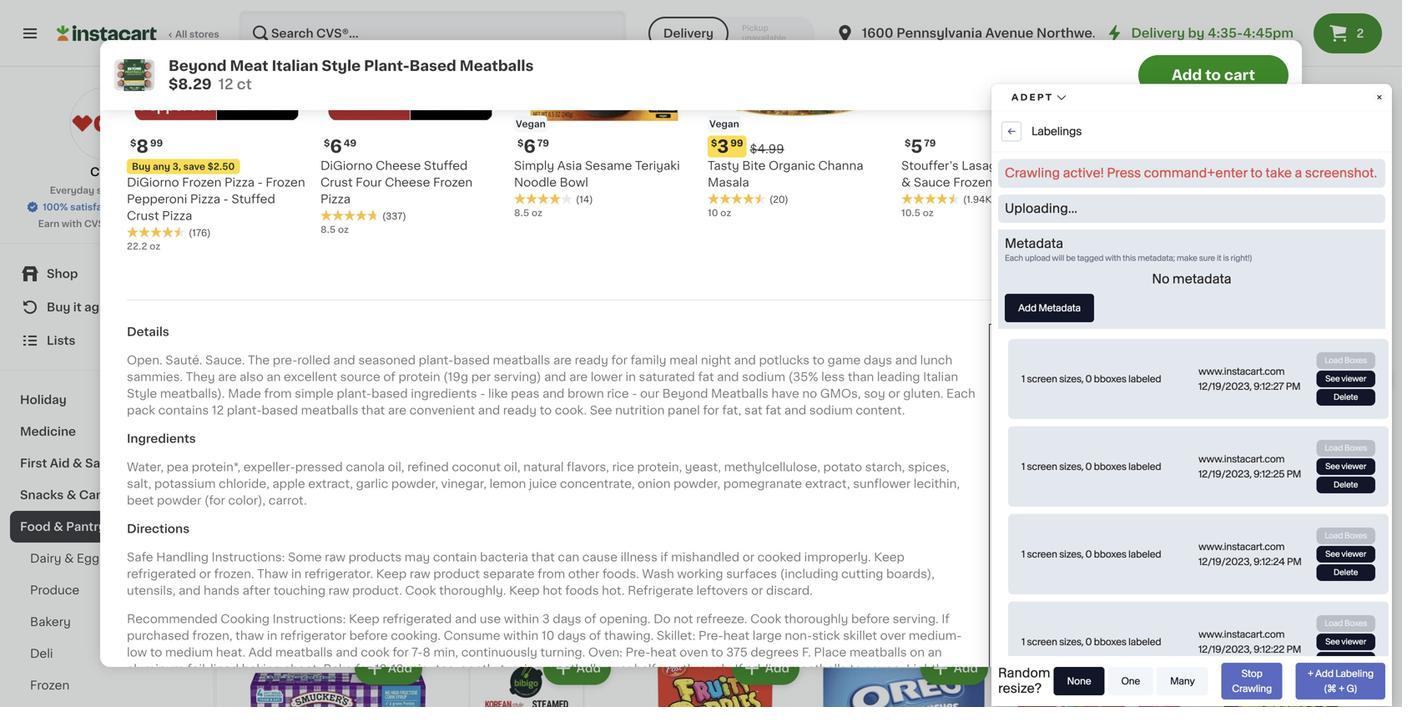 Task type: locate. For each thing, give the bounding box(es) containing it.
meatballs
[[493, 355, 550, 366], [301, 405, 359, 416], [275, 647, 333, 658], [850, 647, 907, 658], [545, 663, 603, 675], [790, 663, 847, 675], [127, 680, 184, 692]]

breakfast inside the post pebbles fruity pebbles breakfast cereal, gluten free, kids snacks, small cereal box
[[308, 22, 364, 34]]

stuffed inside digiorno cheese stuffed crust four cheese frozen pizza
[[424, 160, 468, 172]]

breakfast down fruity
[[308, 22, 364, 34]]

through.
[[683, 663, 732, 675]]

cheese up four
[[376, 160, 421, 172]]

0 horizontal spatial 79
[[462, 397, 474, 406]]

1 vertical spatial meatballs
[[711, 388, 769, 400]]

sodium
[[997, 570, 1035, 579]]

saturated
[[639, 371, 695, 383]]

keep up boards),
[[874, 552, 905, 563]]

2 powder, from the left
[[674, 478, 721, 490]]

2 vertical spatial an
[[648, 697, 662, 707]]

(226)
[[690, 24, 714, 33]]

1 vertical spatial an
[[928, 647, 942, 658]]

before up skillet
[[852, 613, 890, 625]]

0 horizontal spatial style
[[127, 388, 157, 400]]

style inside the open. sauté. sauce. the pre-rolled and seasoned plant-based meatballs are ready for family meal night and potlucks to game days and lunch sammies. they are also an excellent source of protein (19g per serving) and are lower in saturated fat and sodium (35% less than leading italian style meatballs). made from simple plant-based ingredients - like peas and brown rice - our beyond meatballs have no gmos, soy or gluten. each pack contains 12 plant-based meatballs that are convenient and ready to cook. see nutrition panel for fat, sat fat and sodium content.
[[127, 388, 157, 400]]

digiorno inside the digiorno frozen pizza - frozen pepperoni pizza - stuffed crust pizza
[[127, 177, 179, 188]]

$ inside $ 6 49
[[324, 139, 330, 148]]

meats inside bavarian meats lil landjaeger, hot & spicy 3 oz
[[1247, 418, 1284, 430]]

that inside 'safe handling instructions: some raw products may contain bacteria that can cause illness if mishandled or cooked improperly. keep refrigerated or frozen. thaw in refrigerator. keep raw product separate from other foods. wash working surfaces (including cutting boards), utensils, and hands after touching raw product. cook thoroughly. keep hot foods hot. refrigerate leftovers or discard.'
[[531, 552, 555, 563]]

0 horizontal spatial sodium
[[742, 371, 786, 383]]

cook up 12-
[[361, 647, 390, 658]]

baking
[[242, 663, 281, 675]]

cvs® down satisfaction
[[84, 219, 110, 228]]

1 vertical spatial save
[[1066, 420, 1088, 429]]

2 franks from the left
[[1089, 451, 1127, 463]]

fat down "night"
[[698, 371, 714, 383]]

1600 pennsylvania avenue northwest button
[[835, 10, 1105, 57]]

than
[[848, 371, 874, 383]]

cooked
[[758, 552, 802, 563]]

all down the thaw
[[250, 583, 274, 600]]

2 meal from the left
[[1138, 177, 1166, 188]]

original down $5
[[1084, 435, 1129, 446]]

0 vertical spatial digiorno
[[321, 160, 373, 172]]

8.5 oz for simply asia sesame teriyaki noodle bowl
[[514, 208, 543, 218]]

serving)
[[494, 371, 541, 383]]

instructions: for thaw
[[273, 613, 346, 625]]

12 inside beyond meat italian style plant-based meatballs $8.29 12 ct
[[218, 77, 233, 91]]

12 left 11
[[218, 77, 233, 91]]

1 horizontal spatial kids
[[541, 22, 566, 34]]

0 vertical spatial before
[[852, 613, 890, 625]]

refrigerated inside recommended cooking instructions: keep refrigerated and use within 3 days of opening. do not refreeze. cook thoroughly before serving. if purchased frozen, thaw in refrigerator before cooking. consume within 10 days of thawing. skillet: pre-heat large non-stick skillet over medium- low to medium heat. add meatballs and cook for 7-8 min, continuously turning. oven: pre-heat oven to 375 degrees f. place meatballs on an aluminum foil-lined baking sheet. bake for 12-13 minutes; gently turning meatballs over halfway through. if adding meatballs to sauce: lightly sear meatballs for 3min. add to sauce, cover, and let simmer for 45min - 1hr, stirring occasionally. do not overcook. interior of meatball may still be red or pink when fully cooked. cook time may vary depending on equipment. always cook to an internal temperature of 165 degrees f
[[383, 613, 452, 625]]

sponsored badge image
[[816, 118, 867, 128], [816, 464, 867, 473], [1005, 547, 1056, 557]]

franks inside oscar mayer original classic beef uncured franks hot dogs
[[523, 451, 561, 463]]

hot down 'lil'
[[1265, 435, 1287, 446]]

franks down $5
[[1089, 451, 1127, 463]]

1 horizontal spatial style
[[322, 59, 361, 73]]

digiorno up pepperoni
[[127, 177, 179, 188]]

1 horizontal spatial 79
[[537, 139, 549, 148]]

10
[[708, 208, 718, 218], [1005, 500, 1016, 509], [542, 630, 555, 642]]

& inside stouffer's lasagna with meat & sauce frozen meal
[[902, 177, 911, 188]]

based down simple
[[262, 405, 298, 416]]

dietary
[[1010, 603, 1045, 613]]

per up $32,
[[1042, 407, 1061, 417]]

1 horizontal spatial buy
[[132, 162, 151, 171]]

container
[[1142, 364, 1202, 376]]

other
[[568, 568, 600, 580]]

1 vertical spatial italian
[[923, 371, 959, 383]]

1 horizontal spatial ready
[[575, 355, 609, 366]]

0 vertical spatial ramen
[[1257, 0, 1299, 0]]

buy it again link
[[10, 291, 203, 324]]

2 horizontal spatial may
[[884, 680, 909, 692]]

in right lower
[[626, 371, 636, 383]]

1 horizontal spatial digiorno
[[321, 160, 373, 172]]

1 vertical spatial on
[[468, 697, 483, 707]]

raw left product in the bottom left of the page
[[410, 568, 431, 580]]

& left eggs
[[64, 553, 74, 564]]

1 horizontal spatial franks
[[1089, 451, 1127, 463]]

1 horizontal spatial breakfast
[[439, 22, 495, 34]]

0 vertical spatial over
[[880, 630, 906, 642]]

1 horizontal spatial stuffed
[[424, 160, 468, 172]]

1 vertical spatial beyond
[[663, 388, 708, 400]]

also
[[240, 371, 264, 383]]

dogs left 21g
[[1005, 468, 1036, 480]]

8 inside recommended cooking instructions: keep refrigerated and use within 3 days of opening. do not refreeze. cook thoroughly before serving. if purchased frozen, thaw in refrigerator before cooking. consume within 10 days of thawing. skillet: pre-heat large non-stick skillet over medium- low to medium heat. add meatballs and cook for 7-8 min, continuously turning. oven: pre-heat oven to 375 degrees f. place meatballs on an aluminum foil-lined baking sheet. bake for 12-13 minutes; gently turning meatballs over halfway through. if adding meatballs to sauce: lightly sear meatballs for 3min. add to sauce, cover, and let simmer for 45min - 1hr, stirring occasionally. do not overcook. interior of meatball may still be red or pink when fully cooked. cook time may vary depending on equipment. always cook to an internal temperature of 165 degrees f
[[423, 647, 431, 658]]

or up hands
[[199, 568, 211, 580]]

1 horizontal spatial 6
[[524, 138, 536, 155]]

1 horizontal spatial 2
[[1357, 28, 1364, 39]]

all
[[175, 30, 187, 39], [250, 583, 274, 600]]

item carousel region
[[104, 0, 1276, 260], [250, 205, 1393, 568]]

panel
[[668, 405, 700, 416]]

bite
[[743, 160, 766, 172]]

macaroni
[[1156, 160, 1210, 172]]

safe handling instructions: some raw products may contain bacteria that can cause illness if mishandled or cooked improperly. keep refrigerated or frozen. thaw in refrigerator. keep raw product separate from other foods. wash working surfaces (including cutting boards), utensils, and hands after touching raw product. cook thoroughly. keep hot foods hot. refrigerate leftovers or discard.
[[127, 552, 935, 597]]

of inside the open. sauté. sauce. the pre-rolled and seasoned plant-based meatballs are ready for family meal night and potlucks to game days and lunch sammies. they are also an excellent source of protein (19g per serving) and are lower in saturated fat and sodium (35% less than leading italian style meatballs). made from simple plant-based ingredients - like peas and brown rice - our beyond meatballs have no gmos, soy or gluten. each pack contains 12 plant-based meatballs that are convenient and ready to cook. see nutrition panel for fat, sat fat and sodium content.
[[384, 371, 396, 383]]

toaster
[[499, 5, 542, 17]]

gently
[[460, 663, 498, 675]]

None search field
[[239, 10, 627, 57]]

oven:
[[588, 647, 623, 658]]

1 cereal, from the left
[[367, 22, 408, 34]]

in for foods
[[291, 568, 302, 580]]

& inside 'link'
[[67, 489, 76, 501]]

meatballs up "fat," at right bottom
[[711, 388, 769, 400]]

cvs® link
[[70, 87, 143, 180]]

1 vertical spatial cvs®
[[84, 219, 110, 228]]

pop-
[[439, 5, 467, 17]]

3 up tasty
[[717, 138, 729, 155]]

(20)
[[770, 195, 789, 204]]

save down serving
[[1066, 420, 1088, 429]]

&
[[1213, 160, 1223, 172], [902, 177, 911, 188], [1290, 435, 1299, 446], [73, 458, 82, 469], [67, 489, 76, 501], [53, 521, 63, 533], [64, 553, 74, 564]]

0 vertical spatial all
[[175, 30, 187, 39]]

over down 'serving.'
[[880, 630, 906, 642]]

service type group
[[649, 17, 815, 50]]

2 horizontal spatial vegan
[[710, 119, 739, 129]]

1 horizontal spatial all
[[250, 583, 274, 600]]

2 horizontal spatial original
[[1084, 435, 1129, 446]]

bake
[[324, 663, 353, 675]]

from inside 'safe handling instructions: some raw products may contain bacteria that can cause illness if mishandled or cooked improperly. keep refrigerated or frozen. thaw in refrigerator. keep raw product separate from other foods. wash working surfaces (including cutting boards), utensils, and hands after touching raw product. cook thoroughly. keep hot foods hot. refrigerate leftovers or discard.'
[[538, 568, 565, 580]]

vary
[[374, 697, 399, 707]]

0% down 3%
[[1252, 637, 1268, 646]]

snacks, inside pop-tarts toaster pastries, breakfast foods, kids snacks, frosted strawberry
[[569, 22, 614, 34]]

illness
[[621, 552, 658, 563]]

ingredients
[[127, 433, 196, 445]]

based up (19g
[[454, 355, 490, 366]]

0 horizontal spatial x
[[636, 37, 641, 46]]

in right thaw
[[267, 630, 277, 642]]

1 beef from the left
[[439, 451, 467, 463]]

per for amount
[[1042, 407, 1061, 417]]

oscar up coconut
[[439, 435, 474, 446]]

by
[[1188, 27, 1205, 39]]

& inside bavarian meats lil landjaeger, hot & spicy 3 oz
[[1290, 435, 1299, 446]]

12 down meatballs).
[[212, 405, 224, 416]]

1 horizontal spatial heat
[[724, 630, 750, 642]]

2 total from the top
[[997, 587, 1022, 596]]

1 horizontal spatial beef
[[1005, 451, 1033, 463]]

0 horizontal spatial hot
[[564, 451, 586, 463]]

0 horizontal spatial 8.5 oz
[[321, 225, 349, 234]]

1 horizontal spatial oscar
[[1005, 435, 1040, 446]]

hot inside '$ spend $32, save $5 oscar mayer original classic beef uncured franks hot dogs'
[[1130, 451, 1152, 463]]

in inside 'safe handling instructions: some raw products may contain bacteria that can cause illness if mishandled or cooked improperly. keep refrigerated or frozen. thaw in refrigerator. keep raw product separate from other foods. wash working surfaces (including cutting boards), utensils, and hands after touching raw product. cook thoroughly. keep hot foods hot. refrigerate leftovers or discard.'
[[291, 568, 302, 580]]

4:35-
[[1208, 27, 1243, 39]]

noodle down chicken
[[1276, 5, 1319, 17]]

0 vertical spatial days
[[864, 355, 893, 366]]

12 ct
[[439, 70, 461, 80], [250, 466, 272, 476]]

instructions: up frozen.
[[212, 552, 285, 563]]

product group containing post pebbles fruity pebbles breakfast cereal, gluten free, kids snacks, small cereal box
[[250, 0, 426, 113]]

mayer inside oscar mayer original classic beef uncured franks hot dogs
[[477, 435, 515, 446]]

flakes
[[865, 5, 902, 17]]

stouffer's inside stouffer's lasagna with meat & sauce frozen meal
[[902, 160, 959, 172]]

ct down pop-
[[451, 70, 461, 80]]

fat
[[1024, 470, 1040, 479], [1038, 503, 1053, 512], [1090, 520, 1104, 529]]

dogs left lemon
[[439, 468, 470, 480]]

powder, down yeast,
[[674, 478, 721, 490]]

breakfast for post pebbles fruity pebbles breakfast cereal, gluten free, kids snacks, small cereal box
[[308, 22, 364, 34]]

add
[[1172, 68, 1202, 82], [954, 226, 978, 238], [1143, 226, 1167, 238], [1331, 226, 1356, 238], [249, 647, 272, 658], [388, 662, 412, 674], [577, 662, 601, 674], [765, 662, 790, 674], [954, 662, 978, 674], [1143, 662, 1167, 674], [1331, 662, 1356, 674], [242, 680, 266, 692]]

2 beef from the left
[[1005, 451, 1033, 463]]

2 horizontal spatial 6
[[1194, 37, 1200, 46]]

first aid & safety link
[[10, 447, 203, 479]]

to up aluminum at the left of page
[[150, 647, 162, 658]]

1 vertical spatial pre-
[[626, 647, 651, 658]]

vegan for $4.99
[[710, 119, 739, 129]]

0 horizontal spatial that
[[362, 405, 385, 416]]

2 mayer from the left
[[1043, 435, 1081, 446]]

fully
[[204, 697, 229, 707]]

0 horizontal spatial 2
[[628, 37, 634, 46]]

1 vertical spatial cook
[[601, 697, 629, 707]]

beef inside oscar mayer original classic beef uncured franks hot dogs
[[439, 451, 467, 463]]

original inside the frosted flakes breakfast cereal, kids cereal, family breakfast, original
[[879, 39, 924, 50]]

79 inside $ 5 79
[[924, 139, 936, 148]]

1 dogs from the left
[[439, 468, 470, 480]]

6 left 4:35-
[[1194, 37, 1200, 46]]

8 down best
[[637, 396, 649, 413]]

$ 4 99
[[820, 396, 853, 413]]

ingredients
[[411, 388, 477, 400]]

per for servings
[[1118, 364, 1139, 376]]

per up like
[[471, 371, 491, 383]]

product.
[[352, 585, 402, 597]]

thaw
[[257, 568, 288, 580]]

sodium down gmos,
[[810, 405, 853, 416]]

1 meal from the left
[[996, 177, 1024, 188]]

1 horizontal spatial from
[[538, 568, 565, 580]]

0 vertical spatial from
[[264, 388, 292, 400]]

0 vertical spatial frosted
[[816, 5, 862, 17]]

0 vertical spatial not
[[674, 613, 693, 625]]

foods
[[565, 585, 599, 597]]

1 horizontal spatial snacks,
[[569, 22, 614, 34]]

1 vertical spatial raw
[[410, 568, 431, 580]]

79 down (19g
[[462, 397, 474, 406]]

0 horizontal spatial an
[[267, 371, 281, 383]]

store
[[97, 186, 121, 195]]

heat up halfway
[[651, 647, 677, 658]]

1 horizontal spatial meal
[[1138, 177, 1166, 188]]

safety
[[85, 458, 125, 469]]

do up internal
[[667, 680, 684, 692]]

2 for 2
[[1357, 28, 1364, 39]]

& down 'lil'
[[1290, 435, 1299, 446]]

mayer up coconut
[[477, 435, 515, 446]]

snacks & candy link
[[10, 479, 203, 511]]

cereal, for kids
[[889, 22, 931, 34]]

view more
[[1295, 169, 1357, 181]]

0 horizontal spatial oil,
[[388, 461, 405, 473]]

1 vertical spatial if
[[735, 663, 743, 675]]

0 horizontal spatial pre-
[[626, 647, 651, 658]]

0 horizontal spatial extract,
[[308, 478, 353, 490]]

for left 12-
[[355, 663, 372, 675]]

oz
[[666, 37, 677, 46], [1022, 37, 1033, 46], [1218, 37, 1229, 46], [261, 70, 272, 80], [532, 208, 543, 218], [721, 208, 732, 218], [923, 208, 934, 218], [338, 225, 349, 234], [150, 242, 160, 251], [1202, 451, 1213, 460], [640, 466, 651, 476]]

sponsored badge image up channa
[[816, 118, 867, 128]]

0 horizontal spatial mayer
[[477, 435, 515, 446]]

like
[[488, 388, 508, 400]]

shop link
[[10, 257, 203, 291]]

2 vertical spatial sponsored badge image
[[1005, 547, 1056, 557]]

breakfast down pop-
[[439, 22, 495, 34]]

add button inside product group
[[922, 217, 987, 247]]

based down the seasoned
[[372, 388, 408, 400]]

6 up simply on the top left of page
[[524, 138, 536, 155]]

1 franks from the left
[[523, 451, 561, 463]]

stouffer's inside 5 stouffer's macaroni & cheese frozen meal
[[1095, 160, 1153, 172]]

to
[[1206, 68, 1221, 82], [813, 355, 825, 366], [540, 405, 552, 416], [150, 647, 162, 658], [711, 647, 724, 658], [850, 663, 862, 675], [269, 680, 281, 692], [632, 697, 645, 707]]

instructions: inside 'safe handling instructions: some raw products may contain bacteria that can cause illness if mishandled or cooked improperly. keep refrigerated or frozen. thaw in refrigerator. keep raw product separate from other foods. wash working surfaces (including cutting boards), utensils, and hands after touching raw product. cook thoroughly. keep hot foods hot. refrigerate leftovers or discard.'
[[212, 552, 285, 563]]

& right macaroni at the right of page
[[1213, 160, 1223, 172]]

2 stouffer's from the left
[[1095, 160, 1153, 172]]

hot
[[543, 585, 562, 597]]

8 for (145)
[[637, 396, 649, 413]]

per inside the open. sauté. sauce. the pre-rolled and seasoned plant-based meatballs are ready for family meal night and potlucks to game days and lunch sammies. they are also an excellent source of protein (19g per serving) and are lower in saturated fat and sodium (35% less than leading italian style meatballs). made from simple plant-based ingredients - like peas and brown rice - our beyond meatballs have no gmos, soy or gluten. each pack contains 12 plant-based meatballs that are convenient and ready to cook. see nutrition panel for fat, sat fat and sodium content.
[[471, 371, 491, 383]]

meatballs up 'pink'
[[127, 680, 184, 692]]

oz right 22.2
[[150, 242, 160, 251]]

meal down with
[[996, 177, 1024, 188]]

an down medium-
[[928, 647, 942, 658]]

original inside oscar mayer original classic beef uncured franks hot dogs
[[517, 435, 563, 446]]

frosted
[[816, 5, 862, 17], [439, 39, 484, 50]]

1 horizontal spatial per
[[1042, 407, 1061, 417]]

1 horizontal spatial stouffer's
[[1095, 160, 1153, 172]]

1 oscar from the left
[[439, 435, 474, 446]]

soup down lipton
[[628, 5, 658, 17]]

ready
[[575, 355, 609, 366], [503, 405, 537, 416]]

to inside button
[[1206, 68, 1221, 82]]

frosted flakes breakfast cereal, kids cereal, family breakfast, original button
[[816, 0, 992, 82]]

refrigerator
[[280, 630, 347, 642]]

(357)
[[501, 57, 525, 66]]

simmer
[[406, 680, 450, 692]]

pebbles up gluten
[[250, 22, 305, 34]]

fat right polyunsaturated
[[1090, 520, 1104, 529]]

8 for ★★★★★
[[260, 396, 272, 413]]

cheese left view
[[1226, 160, 1271, 172]]

meat
[[230, 59, 269, 73], [1044, 160, 1074, 172]]

$3.99 original price: $4.99 element
[[708, 136, 888, 157]]

rice up "concentrate,"
[[612, 461, 634, 473]]

in inside the open. sauté. sauce. the pre-rolled and seasoned plant-based meatballs are ready for family meal night and potlucks to game days and lunch sammies. they are also an excellent source of protein (19g per serving) and are lower in saturated fat and sodium (35% less than leading italian style meatballs). made from simple plant-based ingredients - like peas and brown rice - our beyond meatballs have no gmos, soy or gluten. each pack contains 12 plant-based meatballs that are convenient and ready to cook. see nutrition panel for fat, sat fat and sodium content.
[[626, 371, 636, 383]]

boards),
[[887, 568, 935, 580]]

2.5
[[1038, 364, 1058, 376]]

adding
[[746, 663, 787, 675]]

or inside recommended cooking instructions: keep refrigerated and use within 3 days of opening. do not refreeze. cook thoroughly before serving. if purchased frozen, thaw in refrigerator before cooking. consume within 10 days of thawing. skillet: pre-heat large non-stick skillet over medium- low to medium heat. add meatballs and cook for 7-8 min, continuously turning. oven: pre-heat oven to 375 degrees f. place meatballs on an aluminum foil-lined baking sheet. bake for 12-13 minutes; gently turning meatballs over halfway through. if adding meatballs to sauce: lightly sear meatballs for 3min. add to sauce, cover, and let simmer for 45min - 1hr, stirring occasionally. do not overcook. interior of meatball may still be red or pink when fully cooked. cook time may vary depending on equipment. always cook to an internal temperature of 165 degrees f
[[127, 697, 139, 707]]

0 horizontal spatial buy
[[47, 301, 70, 313]]

color),
[[228, 495, 266, 506]]

1 vertical spatial refrigerated
[[383, 613, 452, 625]]

5 inside 5 stouffer's macaroni & cheese frozen meal
[[1105, 138, 1116, 155]]

8.5 for digiorno cheese stuffed crust four cheese frozen pizza
[[321, 225, 336, 234]]

2 uncured from the left
[[1036, 451, 1086, 463]]

delivery inside button
[[664, 28, 714, 39]]

beyond up panel
[[663, 388, 708, 400]]

0 horizontal spatial meatballs
[[460, 59, 534, 73]]

19g
[[1036, 654, 1052, 663]]

2 oil, from the left
[[504, 461, 521, 473]]

0 vertical spatial noodle
[[750, 0, 792, 0]]

$ up tasty
[[711, 139, 717, 148]]

crust inside the digiorno frozen pizza - frozen pepperoni pizza - stuffed crust pizza
[[127, 210, 159, 222]]

frosted down pop-
[[439, 39, 484, 50]]

1 horizontal spatial original
[[879, 39, 924, 50]]

0 horizontal spatial refrigerated
[[127, 568, 196, 580]]

buy for buy any 3, save $2.50
[[132, 162, 151, 171]]

8.5 oz
[[514, 208, 543, 218], [321, 225, 349, 234]]

separate
[[483, 568, 535, 580]]

0 vertical spatial that
[[362, 405, 385, 416]]

6
[[1194, 37, 1200, 46], [330, 138, 342, 155], [524, 138, 536, 155]]

$ 6 49
[[324, 138, 357, 155]]

1 horizontal spatial beyond
[[663, 388, 708, 400]]

everyday store prices link
[[50, 184, 163, 197]]

3 cereal, from the left
[[889, 22, 931, 34]]

2 oscar from the left
[[1005, 435, 1040, 446]]

meatballs inside beyond meat italian style plant-based meatballs $8.29 12 ct
[[460, 59, 534, 73]]

2 classic from the left
[[1132, 435, 1175, 446]]

pizza down $ 6 49
[[321, 193, 351, 205]]

0 horizontal spatial noodle
[[514, 177, 557, 188]]

hot.
[[602, 585, 625, 597]]

0 vertical spatial style
[[322, 59, 361, 73]]

frosted inside pop-tarts toaster pastries, breakfast foods, kids snacks, frosted strawberry
[[439, 39, 484, 50]]

rice down lower
[[607, 388, 629, 400]]

total carbohydrate 9g
[[997, 587, 1109, 596]]

bacteria
[[480, 552, 528, 563]]

$
[[130, 139, 136, 148], [324, 139, 330, 148], [518, 139, 524, 148], [711, 139, 717, 148], [905, 139, 911, 148], [254, 397, 260, 406], [442, 397, 449, 406], [631, 397, 637, 406], [820, 397, 826, 406], [1009, 397, 1015, 406]]

an down pre- at the left of the page
[[267, 371, 281, 383]]

refrigerate
[[628, 585, 694, 597]]

$ up the 10.5
[[905, 139, 911, 148]]

2 inside "2" button
[[1357, 28, 1364, 39]]

may left contain
[[405, 552, 430, 563]]

2 vertical spatial noodle
[[514, 177, 557, 188]]

breakfast up pennsylvania
[[905, 5, 961, 17]]

product group containing pop-tarts toaster pastries, breakfast foods, kids snacks, frosted strawberry
[[439, 0, 614, 113]]

& left sauce
[[902, 177, 911, 188]]

instructions: inside recommended cooking instructions: keep refrigerated and use within 3 days of opening. do not refreeze. cook thoroughly before serving. if purchased frozen, thaw in refrigerator before cooking. consume within 10 days of thawing. skillet: pre-heat large non-stick skillet over medium- low to medium heat. add meatballs and cook for 7-8 min, continuously turning. oven: pre-heat oven to 375 degrees f. place meatballs on an aluminum foil-lined baking sheet. bake for 12-13 minutes; gently turning meatballs over halfway through. if adding meatballs to sauce: lightly sear meatballs for 3min. add to sauce, cover, and let simmer for 45min - 1hr, stirring occasionally. do not overcook. interior of meatball may still be red or pink when fully cooked. cook time may vary depending on equipment. always cook to an internal temperature of 165 degrees f
[[273, 613, 346, 625]]

0 horizontal spatial italian
[[272, 59, 318, 73]]

2 x from the left
[[1202, 37, 1208, 46]]

6 for digiorno cheese stuffed crust four cheese frozen pizza
[[330, 138, 342, 155]]

lecithin,
[[914, 478, 960, 490]]

total for total carbohydrate 9g
[[997, 587, 1022, 596]]

1 horizontal spatial uncured
[[1036, 451, 1086, 463]]

0 vertical spatial crust
[[321, 177, 353, 188]]

1 vertical spatial all
[[250, 583, 274, 600]]

(40)
[[312, 57, 332, 66]]

1 total from the top
[[997, 470, 1022, 479]]

or inside the open. sauté. sauce. the pre-rolled and seasoned plant-based meatballs are ready for family meal night and potlucks to game days and lunch sammies. they are also an excellent source of protein (19g per serving) and are lower in saturated fat and sodium (35% less than leading italian style meatballs). made from simple plant-based ingredients - like peas and brown rice - our beyond meatballs have no gmos, soy or gluten. each pack contains 12 plant-based meatballs that are convenient and ready to cook. see nutrition panel for fat, sat fat and sodium content.
[[889, 388, 901, 400]]

from up the hot
[[538, 568, 565, 580]]

2 5 from the left
[[1105, 138, 1116, 155]]

(for
[[204, 495, 225, 506]]

1 vertical spatial buy
[[47, 301, 70, 313]]

uncured up 21g
[[1036, 451, 1086, 463]]

1 classic from the left
[[566, 435, 609, 446]]

uncured inside '$ spend $32, save $5 oscar mayer original classic beef uncured franks hot dogs'
[[1036, 451, 1086, 463]]

days inside the open. sauté. sauce. the pre-rolled and seasoned plant-based meatballs are ready for family meal night and potlucks to game days and lunch sammies. they are also an excellent source of protein (19g per serving) and are lower in saturated fat and sodium (35% less than leading italian style meatballs). made from simple plant-based ingredients - like peas and brown rice - our beyond meatballs have no gmos, soy or gluten. each pack contains 12 plant-based meatballs that are convenient and ready to cook. see nutrition panel for fat, sat fat and sodium content.
[[864, 355, 893, 366]]

0 horizontal spatial from
[[264, 388, 292, 400]]

meal up (657)
[[1138, 177, 1166, 188]]

2 for 2 x 2.25 oz
[[628, 37, 634, 46]]

crust
[[321, 177, 353, 188], [127, 210, 159, 222]]

when
[[169, 697, 201, 707]]

3 right by
[[1210, 37, 1216, 46]]

save right the 3, at the top of page
[[183, 162, 205, 171]]

1 horizontal spatial oil,
[[504, 461, 521, 473]]

franks inside '$ spend $32, save $5 oscar mayer original classic beef uncured franks hot dogs'
[[1089, 451, 1127, 463]]

$ inside '$ spend $32, save $5 oscar mayer original classic beef uncured franks hot dogs'
[[1009, 397, 1015, 406]]

0 horizontal spatial beyond
[[169, 59, 227, 73]]

refrigerated up utensils,
[[127, 568, 196, 580]]

0 horizontal spatial breakfast
[[308, 22, 364, 34]]

1 stouffer's from the left
[[902, 160, 959, 172]]

pizza down "$2.50"
[[225, 177, 255, 188]]

ct inside beyond meat italian style plant-based meatballs $8.29 12 ct
[[237, 77, 252, 91]]

in inside recommended cooking instructions: keep refrigerated and use within 3 days of opening. do not refreeze. cook thoroughly before serving. if purchased frozen, thaw in refrigerator before cooking. consume within 10 days of thawing. skillet: pre-heat large non-stick skillet over medium- low to medium heat. add meatballs and cook for 7-8 min, continuously turning. oven: pre-heat oven to 375 degrees f. place meatballs on an aluminum foil-lined baking sheet. bake for 12-13 minutes; gently turning meatballs over halfway through. if adding meatballs to sauce: lightly sear meatballs for 3min. add to sauce, cover, and let simmer for 45min - 1hr, stirring occasionally. do not overcook. interior of meatball may still be red or pink when fully cooked. cook time may vary depending on equipment. always cook to an internal temperature of 165 degrees f
[[267, 630, 277, 642]]

fat right sat
[[766, 405, 782, 416]]

0 vertical spatial on
[[910, 647, 925, 658]]

post
[[250, 5, 277, 17]]

instacart logo image
[[57, 23, 157, 43]]

buy left any
[[132, 162, 151, 171]]

digiorno inside digiorno cheese stuffed crust four cheese frozen pizza
[[321, 160, 373, 172]]

meats down $4.99 element
[[1247, 418, 1284, 430]]

dogs inside oscar mayer original classic beef uncured franks hot dogs
[[439, 468, 470, 480]]

1 vertical spatial that
[[531, 552, 555, 563]]

meal inside stouffer's lasagna with meat & sauce frozen meal
[[996, 177, 1024, 188]]

1 vertical spatial rice
[[612, 461, 634, 473]]

meat inside stouffer's lasagna with meat & sauce frozen meal
[[1044, 160, 1074, 172]]

0 horizontal spatial on
[[468, 697, 483, 707]]

cutting
[[842, 568, 884, 580]]

that down source
[[362, 405, 385, 416]]

8.5 down simply on the top left of page
[[514, 208, 529, 218]]

1 vertical spatial within
[[503, 630, 539, 642]]

2 horizontal spatial an
[[928, 647, 942, 658]]

1 horizontal spatial frosted
[[816, 5, 862, 17]]

noodle right secrets
[[750, 0, 792, 0]]

2 dogs from the left
[[1005, 468, 1036, 480]]

beef up 'total fat 21g'
[[1005, 451, 1033, 463]]

1 vertical spatial heat
[[651, 647, 677, 658]]

pastries,
[[545, 5, 596, 17]]

1 x from the left
[[636, 37, 641, 46]]

2 horizontal spatial in
[[626, 371, 636, 383]]

79 inside $ 6 79
[[537, 139, 549, 148]]

1 vertical spatial 8.5 oz
[[321, 225, 349, 234]]

of down the seasoned
[[384, 371, 396, 383]]

product group
[[250, 0, 426, 113], [439, 0, 614, 113], [816, 0, 992, 132], [1005, 0, 1180, 63], [250, 212, 426, 478], [816, 212, 992, 477], [1005, 212, 1180, 561], [1194, 212, 1369, 462], [250, 648, 426, 707], [439, 648, 614, 707], [628, 648, 803, 707], [816, 648, 992, 707], [1005, 648, 1180, 707], [1194, 648, 1369, 707]]

1 uncured from the left
[[470, 451, 520, 463]]

let
[[388, 680, 403, 692]]

kids inside the frosted flakes breakfast cereal, kids cereal, family breakfast, original
[[861, 22, 886, 34]]

instructions: for thaw
[[212, 552, 285, 563]]

2 horizontal spatial based
[[454, 355, 490, 366]]

cereal, inside the post pebbles fruity pebbles breakfast cereal, gluten free, kids snacks, small cereal box
[[367, 22, 408, 34]]

cvs® inside "link"
[[90, 166, 123, 178]]

sauté.
[[166, 355, 202, 366]]

0 vertical spatial instructions:
[[212, 552, 285, 563]]

cereal, up breakfast,
[[816, 22, 858, 34]]

32%
[[1247, 470, 1268, 479]]

bakery
[[30, 616, 71, 628]]

$ down (19g
[[442, 397, 449, 406]]

meatballs up stirring
[[545, 663, 603, 675]]

internal
[[665, 697, 709, 707]]

12 ct right plant-
[[439, 70, 461, 80]]

0 horizontal spatial digiorno
[[127, 177, 179, 188]]

stirring
[[543, 680, 584, 692]]

2 vertical spatial 10
[[542, 630, 555, 642]]

1 horizontal spatial x
[[1202, 37, 1208, 46]]

post pebbles fruity pebbles breakfast cereal, gluten free, kids snacks, small cereal box
[[250, 5, 408, 67]]

1 mayer from the left
[[477, 435, 515, 446]]



Task type: describe. For each thing, give the bounding box(es) containing it.
oz right by
[[1218, 37, 1229, 46]]

in for cook
[[267, 630, 277, 642]]

cholesterol 0mg
[[997, 553, 1079, 563]]

all items
[[250, 583, 330, 600]]

gluten
[[250, 39, 290, 50]]

99 inside the $ 3 99 $4.99 tasty bite organic channa masala
[[731, 139, 743, 148]]

1 horizontal spatial over
[[880, 630, 906, 642]]

kids inside the post pebbles fruity pebbles breakfast cereal, gluten free, kids snacks, small cereal box
[[325, 39, 350, 50]]

keep up product.
[[376, 568, 407, 580]]

or down the surfaces
[[751, 585, 763, 597]]

hot inside bavarian meats lil landjaeger, hot & spicy 3 oz
[[1265, 435, 1287, 446]]

buy for buy it again
[[47, 301, 70, 313]]

frozen inside digiorno cheese stuffed crust four cheese frozen pizza
[[433, 177, 473, 188]]

refrigerated inside 'safe handling instructions: some raw products may contain bacteria that can cause illness if mishandled or cooked improperly. keep refrigerated or frozen. thaw in refrigerator. keep raw product separate from other foods. wash working surfaces (including cutting boards), utensils, and hands after touching raw product. cook thoroughly. keep hot foods hot. refrigerate leftovers or discard.'
[[127, 568, 196, 580]]

nissin top ramen chicken flavor ramen noodle soup
[[1194, 0, 1352, 17]]

that inside the open. sauté. sauce. the pre-rolled and seasoned plant-based meatballs are ready for family meal night and potlucks to game days and lunch sammies. they are also an excellent source of protein (19g per serving) and are lower in saturated fat and sodium (35% less than leading italian style meatballs). made from simple plant-based ingredients - like peas and brown rice - our beyond meatballs have no gmos, soy or gluten. each pack contains 12 plant-based meatballs that are convenient and ready to cook. see nutrition panel for fat, sat fat and sodium content.
[[362, 405, 385, 416]]

12 inside the open. sauté. sauce. the pre-rolled and seasoned plant-based meatballs are ready for family meal night and potlucks to game days and lunch sammies. they are also an excellent source of protein (19g per serving) and are lower in saturated fat and sodium (35% less than leading italian style meatballs). made from simple plant-based ingredients - like peas and brown rice - our beyond meatballs have no gmos, soy or gluten. each pack contains 12 plant-based meatballs that are convenient and ready to cook. see nutrition panel for fat, sat fat and sodium content.
[[212, 405, 224, 416]]

1 vertical spatial fat
[[766, 405, 782, 416]]

noodle inside simply asia sesame teriyaki noodle bowl
[[514, 177, 557, 188]]

rice inside the open. sauté. sauce. the pre-rolled and seasoned plant-based meatballs are ready for family meal night and potlucks to game days and lunch sammies. they are also an excellent source of protein (19g per serving) and are lower in saturated fat and sodium (35% less than leading italian style meatballs). made from simple plant-based ingredients - like peas and brown rice - our beyond meatballs have no gmos, soy or gluten. each pack contains 12 plant-based meatballs that are convenient and ready to cook. see nutrition panel for fat, sat fat and sodium content.
[[607, 388, 629, 400]]

12-
[[375, 663, 391, 675]]

vinegar,
[[441, 478, 487, 490]]

first aid & safety
[[20, 458, 125, 469]]

0 vertical spatial meats
[[250, 166, 308, 184]]

2 within from the top
[[503, 630, 539, 642]]

& right food at bottom left
[[53, 521, 63, 533]]

product group containing frosted flakes breakfast cereal, kids cereal, family breakfast, original
[[816, 0, 992, 132]]

style inside beyond meat italian style plant-based meatballs $8.29 12 ct
[[322, 59, 361, 73]]

of down foods
[[585, 613, 597, 625]]

0 vertical spatial pebbles
[[280, 5, 335, 17]]

3 inside the $ 3 99 $4.99 tasty bite organic channa masala
[[717, 138, 729, 155]]

hot inside oscar mayer original classic beef uncured franks hot dogs
[[564, 451, 586, 463]]

oscar inside oscar mayer original classic beef uncured franks hot dogs
[[439, 435, 474, 446]]

top
[[1233, 0, 1254, 0]]

breakfast inside the frosted flakes breakfast cereal, kids cereal, family breakfast, original
[[905, 5, 961, 17]]

delivery button
[[649, 17, 729, 50]]

$4.99 element
[[1194, 394, 1369, 416]]

0 horizontal spatial plant-
[[227, 405, 262, 416]]

to up "meatball"
[[850, 663, 862, 675]]

pizza down pepperoni
[[162, 210, 192, 222]]

cooking
[[221, 613, 270, 625]]

fat for total
[[1024, 470, 1040, 479]]

1 vertical spatial do
[[667, 680, 684, 692]]

for left "fat," at right bottom
[[703, 405, 719, 416]]

vegan inside product group
[[252, 378, 282, 387]]

snacks, inside the post pebbles fruity pebbles breakfast cereal, gluten free, kids snacks, small cereal box
[[353, 39, 399, 50]]

oz up 'onion'
[[640, 466, 651, 476]]

beyond inside beyond meat italian style plant-based meatballs $8.29 12 ct
[[169, 59, 227, 73]]

thoroughly.
[[439, 585, 506, 597]]

for up lower
[[612, 355, 628, 366]]

1 horizontal spatial if
[[942, 613, 950, 625]]

to up through. on the bottom
[[711, 647, 724, 658]]

cereal, for breakfast
[[367, 22, 408, 34]]

pea
[[167, 461, 189, 473]]

view
[[1295, 169, 1323, 181]]

2 0% from the top
[[1252, 637, 1268, 646]]

all for all stores
[[175, 30, 187, 39]]

digiorno for 6
[[321, 160, 373, 172]]

1 vertical spatial degrees
[[826, 697, 874, 707]]

1 vertical spatial not
[[687, 680, 706, 692]]

1 oil, from the left
[[388, 461, 405, 473]]

oz right the 10.5
[[923, 208, 934, 218]]

from inside the open. sauté. sauce. the pre-rolled and seasoned plant-based meatballs are ready for family meal night and potlucks to game days and lunch sammies. they are also an excellent source of protein (19g per serving) and are lower in saturated fat and sodium (35% less than leading italian style meatballs). made from simple plant-based ingredients - like peas and brown rice - our beyond meatballs have no gmos, soy or gluten. each pack contains 12 plant-based meatballs that are convenient and ready to cook. see nutrition panel for fat, sat fat and sodium content.
[[264, 388, 292, 400]]

earn with cvs® extracare®
[[38, 219, 165, 228]]

for down foil-
[[187, 680, 204, 692]]

& right aid
[[73, 458, 82, 469]]

purchased
[[127, 630, 189, 642]]

meal inside 5 stouffer's macaroni & cheese frozen meal
[[1138, 177, 1166, 188]]

11 oz
[[250, 70, 272, 80]]

all for all items
[[250, 583, 274, 600]]

1 vertical spatial sodium
[[810, 405, 853, 416]]

uncured inside oscar mayer original classic beef uncured franks hot dogs
[[470, 451, 520, 463]]

x for nissin top ramen chicken flavor ramen noodle soup
[[1202, 37, 1208, 46]]

290
[[1212, 419, 1268, 445]]

8 up prices
[[136, 138, 149, 155]]

carrot.
[[269, 495, 307, 506]]

0 vertical spatial 12 ct
[[439, 70, 461, 80]]

99 down the best seller
[[651, 397, 664, 406]]

6 for simply asia sesame teriyaki noodle bowl
[[524, 138, 536, 155]]

original inside '$ spend $32, save $5 oscar mayer original classic beef uncured franks hot dogs'
[[1084, 435, 1129, 446]]

produce
[[30, 584, 79, 596]]

0mg
[[1058, 553, 1079, 563]]

meatballs inside the open. sauté. sauce. the pre-rolled and seasoned plant-based meatballs are ready for family meal night and potlucks to game days and lunch sammies. they are also an excellent source of protein (19g per serving) and are lower in saturated fat and sodium (35% less than leading italian style meatballs). made from simple plant-based ingredients - like peas and brown rice - our beyond meatballs have no gmos, soy or gluten. each pack contains 12 plant-based meatballs that are convenient and ready to cook. see nutrition panel for fat, sat fat and sodium content.
[[711, 388, 769, 400]]

1 vertical spatial may
[[884, 680, 909, 692]]

classic inside oscar mayer original classic beef uncured franks hot dogs
[[566, 435, 609, 446]]

oz right "2.25"
[[666, 37, 677, 46]]

oz right 3.5
[[1022, 37, 1033, 46]]

0 vertical spatial sodium
[[742, 371, 786, 383]]

four
[[356, 177, 382, 188]]

x for lipton soup secrets noodle soup mix
[[636, 37, 641, 46]]

amount
[[997, 407, 1040, 417]]

1 horizontal spatial 0g
[[1072, 637, 1085, 646]]

rice inside water, pea protein*, expeller-pressed canola oil, refined coconut oil, natural flavors, rice protein, yeast, methylcellulose, potato starch, spices, salt, potassium chloride, apple extract, garlic powder, vinegar, lemon juice concentrate, onion powder, pomegranate extract, sunflower lecithin, beet powder (for color), carrot.
[[612, 461, 634, 473]]

classic inside '$ spend $32, save $5 oscar mayer original classic beef uncured franks hot dogs'
[[1132, 435, 1175, 446]]

% daily value*
[[1196, 453, 1268, 462]]

thaw
[[235, 630, 264, 642]]

1 vertical spatial 12 ct
[[250, 466, 272, 476]]

still
[[912, 680, 932, 692]]

cheese up (337)
[[385, 177, 430, 188]]

1 extract, from the left
[[308, 478, 353, 490]]

calories
[[997, 422, 1088, 442]]

to down baking
[[269, 680, 281, 692]]

use
[[480, 613, 501, 625]]

size
[[1052, 381, 1079, 393]]

of down 'interior'
[[788, 697, 800, 707]]

water,
[[127, 461, 164, 473]]

1 powder, from the left
[[391, 478, 438, 490]]

0g inside trans fat 0g polyunsaturated fat
[[1055, 503, 1068, 512]]

and inside 'safe handling instructions: some raw products may contain bacteria that can cause illness if mishandled or cooked improperly. keep refrigerated or frozen. thaw in refrigerator. keep raw product separate from other foods. wash working surfaces (including cutting boards), utensils, and hands after touching raw product. cook thoroughly. keep hot foods hot. refrigerate leftovers or discard.'
[[179, 585, 201, 597]]

2 vertical spatial fat
[[1090, 520, 1104, 529]]

8 for (47)
[[449, 396, 461, 413]]

to left cook.
[[540, 405, 552, 416]]

1 5 from the left
[[911, 138, 923, 155]]

3%
[[1253, 587, 1268, 596]]

1 horizontal spatial on
[[910, 647, 925, 658]]

$ up prices
[[130, 139, 136, 148]]

simply
[[514, 160, 554, 172]]

stores
[[189, 30, 219, 39]]

secrets
[[701, 0, 747, 0]]

for down gently
[[453, 680, 469, 692]]

1 0% from the top
[[1252, 553, 1268, 563]]

1 vertical spatial over
[[606, 663, 631, 675]]

1 vertical spatial ramen
[[1232, 5, 1273, 17]]

79 for 5
[[924, 139, 936, 148]]

save for buy any 3, save $2.50
[[183, 162, 205, 171]]

0 vertical spatial do
[[654, 613, 671, 625]]

8.5 for simply asia sesame teriyaki noodle bowl
[[514, 208, 529, 218]]

$5
[[1090, 420, 1102, 429]]

375
[[726, 647, 748, 658]]

sauce,
[[284, 680, 322, 692]]

delivery for delivery
[[664, 28, 714, 39]]

(47)
[[501, 487, 519, 496]]

0 horizontal spatial degrees
[[751, 647, 799, 658]]

tasty
[[708, 160, 740, 172]]

noodle inside lipton soup secrets noodle soup mix
[[750, 0, 792, 0]]

lemon
[[490, 478, 526, 490]]

convenient
[[410, 405, 475, 416]]

meatballs down f.
[[790, 663, 847, 675]]

turning.
[[541, 647, 585, 658]]

8.5 oz for digiorno cheese stuffed crust four cheese frozen pizza
[[321, 225, 349, 234]]

an inside the open. sauté. sauce. the pre-rolled and seasoned plant-based meatballs are ready for family meal night and potlucks to game days and lunch sammies. they are also an excellent source of protein (19g per serving) and are lower in saturated fat and sodium (35% less than leading italian style meatballs). made from simple plant-based ingredients - like peas and brown rice - our beyond meatballs have no gmos, soy or gluten. each pack contains 12 plant-based meatballs that are convenient and ready to cook. see nutrition panel for fat, sat fat and sodium content.
[[267, 371, 281, 383]]

121.00 g
[[1214, 381, 1268, 393]]

1 horizontal spatial an
[[648, 697, 662, 707]]

add inside add to cart button
[[1172, 68, 1202, 82]]

10 for spend
[[1005, 500, 1016, 509]]

dairy & eggs
[[30, 553, 106, 564]]

medicine link
[[10, 416, 203, 447]]

italian inside the open. sauté. sauce. the pre-rolled and seasoned plant-based meatballs are ready for family meal night and potlucks to game days and lunch sammies. they are also an excellent source of protein (19g per serving) and are lower in saturated fat and sodium (35% less than leading italian style meatballs). made from simple plant-based ingredients - like peas and brown rice - our beyond meatballs have no gmos, soy or gluten. each pack contains 12 plant-based meatballs that are convenient and ready to cook. see nutrition panel for fat, sat fat and sodium content.
[[923, 371, 959, 383]]

delivery by 4:35-4:45pm
[[1132, 27, 1294, 39]]

to down "occasionally."
[[632, 697, 645, 707]]

tarts
[[467, 5, 496, 17]]

product group containing 4
[[816, 212, 992, 477]]

2 vertical spatial based
[[262, 405, 298, 416]]

stuffed inside the digiorno frozen pizza - frozen pepperoni pizza - stuffed crust pizza
[[232, 193, 275, 205]]

$ left the our
[[631, 397, 637, 406]]

digiorno for buy any 3, save $2.50
[[127, 177, 179, 188]]

oz inside bavarian meats lil landjaeger, hot & spicy 3 oz
[[1202, 451, 1213, 460]]

2 vertical spatial days
[[558, 630, 586, 642]]

daily
[[1207, 453, 1234, 462]]

12 up chloride, at the left bottom of the page
[[250, 466, 260, 476]]

1 horizontal spatial $ 8 99
[[631, 396, 664, 413]]

0 vertical spatial raw
[[325, 552, 346, 563]]

79 for 8
[[462, 397, 474, 406]]

product group containing 8
[[250, 212, 426, 478]]

1 vertical spatial ready
[[503, 405, 537, 416]]

masala
[[708, 177, 749, 188]]

12 up "concentrate,"
[[628, 466, 638, 476]]

added
[[1087, 637, 1118, 646]]

dogs inside '$ spend $32, save $5 oscar mayer original classic beef uncured franks hot dogs'
[[1005, 468, 1036, 480]]

2 horizontal spatial plant-
[[419, 355, 454, 366]]

save for $ spend $32, save $5 oscar mayer original classic beef uncured franks hot dogs
[[1066, 420, 1088, 429]]

includes 0g added sugars
[[1030, 637, 1153, 646]]

- inside recommended cooking instructions: keep refrigerated and use within 3 days of opening. do not refreeze. cook thoroughly before serving. if purchased frozen, thaw in refrigerator before cooking. consume within 10 days of thawing. skillet: pre-heat large non-stick skillet over medium- low to medium heat. add meatballs and cook for 7-8 min, continuously turning. oven: pre-heat oven to 375 degrees f. place meatballs on an aluminum foil-lined baking sheet. bake for 12-13 minutes; gently turning meatballs over halfway through. if adding meatballs to sauce: lightly sear meatballs for 3min. add to sauce, cover, and let simmer for 45min - 1hr, stirring occasionally. do not overcook. interior of meatball may still be red or pink when fully cooked. cook time may vary depending on equipment. always cook to an internal temperature of 165 degrees f
[[513, 680, 518, 692]]

simply asia sesame teriyaki noodle bowl
[[514, 160, 680, 188]]

2 vertical spatial cook
[[282, 697, 313, 707]]

2 extract, from the left
[[805, 478, 850, 490]]

total for total fat 21g
[[997, 470, 1022, 479]]

leading
[[877, 371, 920, 383]]

0 vertical spatial cook
[[361, 647, 390, 658]]

cook inside 'safe handling instructions: some raw products may contain bacteria that can cause illness if mishandled or cooked improperly. keep refrigerated or frozen. thaw in refrigerator. keep raw product separate from other foods. wash working surfaces (including cutting boards), utensils, and hands after touching raw product. cook thoroughly. keep hot foods hot. refrigerate leftovers or discard.'
[[405, 585, 436, 597]]

medicine
[[20, 426, 76, 437]]

product group containing ★★★★★
[[1005, 0, 1180, 63]]

may inside 'safe handling instructions: some raw products may contain bacteria that can cause illness if mishandled or cooked improperly. keep refrigerated or frozen. thaw in refrigerator. keep raw product separate from other foods. wash working surfaces (including cutting boards), utensils, and hands after touching raw product. cook thoroughly. keep hot foods hot. refrigerate leftovers or discard.'
[[405, 552, 430, 563]]

or up the surfaces
[[743, 552, 755, 563]]

$ inside the $ 3 99 $4.99 tasty bite organic channa masala
[[711, 139, 717, 148]]

oz right 11
[[261, 70, 272, 80]]

vegan for 6
[[516, 119, 546, 129]]

(35%
[[789, 371, 819, 383]]

99 inside $ 4 99
[[840, 397, 853, 406]]

about 2.5
[[997, 364, 1058, 376]]

to up less
[[813, 355, 825, 366]]

0 horizontal spatial if
[[735, 663, 743, 675]]

fat for trans
[[1038, 503, 1053, 512]]

digiorno cheese stuffed crust four cheese frozen pizza
[[321, 160, 473, 205]]

pizza up (176)
[[190, 193, 220, 205]]

gmos,
[[820, 388, 861, 400]]

meatballs up sauce:
[[850, 647, 907, 658]]

frozen link
[[10, 670, 203, 701]]

frozen inside 5 stouffer's macaroni & cheese frozen meal
[[1095, 177, 1135, 188]]

$ inside $ 4 99
[[820, 397, 826, 406]]

carbohydrate
[[1024, 587, 1094, 596]]

0 vertical spatial based
[[454, 355, 490, 366]]

opening.
[[600, 613, 651, 625]]

ct up chloride, at the left bottom of the page
[[262, 466, 272, 476]]

surfaces
[[726, 568, 777, 580]]

snacks & candy
[[20, 489, 119, 501]]

frozen inside stouffer's lasagna with meat & sauce frozen meal
[[954, 177, 993, 188]]

oscar inside '$ spend $32, save $5 oscar mayer original classic beef uncured franks hot dogs'
[[1005, 435, 1040, 446]]

keep inside recommended cooking instructions: keep refrigerated and use within 3 days of opening. do not refreeze. cook thoroughly before serving. if purchased frozen, thaw in refrigerator before cooking. consume within 10 days of thawing. skillet: pre-heat large non-stick skillet over medium- low to medium heat. add meatballs and cook for 7-8 min, continuously turning. oven: pre-heat oven to 375 degrees f. place meatballs on an aluminum foil-lined baking sheet. bake for 12-13 minutes; gently turning meatballs over halfway through. if adding meatballs to sauce: lightly sear meatballs for 3min. add to sauce, cover, and let simmer for 45min - 1hr, stirring occasionally. do not overcook. interior of meatball may still be red or pink when fully cooked. cook time may vary depending on equipment. always cook to an internal temperature of 165 degrees f
[[349, 613, 380, 625]]

10 inside recommended cooking instructions: keep refrigerated and use within 3 days of opening. do not refreeze. cook thoroughly before serving. if purchased frozen, thaw in refrigerator before cooking. consume within 10 days of thawing. skillet: pre-heat large non-stick skillet over medium- low to medium heat. add meatballs and cook for 7-8 min, continuously turning. oven: pre-heat oven to 375 degrees f. place meatballs on an aluminum foil-lined baking sheet. bake for 12-13 minutes; gently turning meatballs over halfway through. if adding meatballs to sauce: lightly sear meatballs for 3min. add to sauce, cover, and let simmer for 45min - 1hr, stirring occasionally. do not overcook. interior of meatball may still be red or pink when fully cooked. cook time may vary depending on equipment. always cook to an internal temperature of 165 degrees f
[[542, 630, 555, 642]]

italian inside beyond meat italian style plant-based meatballs $8.29 12 ct
[[272, 59, 318, 73]]

red
[[953, 680, 973, 692]]

0 vertical spatial ready
[[575, 355, 609, 366]]

$ inside $ 8 29
[[254, 397, 260, 406]]

sheet.
[[284, 663, 321, 675]]

3 inside bavarian meats lil landjaeger, hot & spicy 3 oz
[[1194, 451, 1200, 460]]

meat inside beyond meat italian style plant-based meatballs $8.29 12 ct
[[230, 59, 269, 73]]

meatballs up serving)
[[493, 355, 550, 366]]

if
[[661, 552, 668, 563]]

earn with cvs® extracare® link
[[38, 217, 175, 230]]

facts
[[1135, 331, 1215, 358]]

beet
[[127, 495, 154, 506]]

10 for 3
[[708, 208, 718, 218]]

1 horizontal spatial soup
[[668, 0, 698, 0]]

beyond meat italian style plant-based meatballs $8.29 12 ct
[[169, 59, 534, 91]]

0 horizontal spatial may
[[345, 697, 371, 707]]

noodle inside nissin top ramen chicken flavor ramen noodle soup
[[1276, 5, 1319, 17]]

overcook.
[[709, 680, 767, 692]]

12 right plant-
[[439, 70, 449, 80]]

serving.
[[893, 613, 939, 625]]

shop
[[47, 268, 78, 280]]

refrigerator.
[[305, 568, 373, 580]]

mayer inside '$ spend $32, save $5 oscar mayer original classic beef uncured franks hot dogs'
[[1043, 435, 1081, 446]]

1 within from the top
[[504, 613, 539, 625]]

7-
[[412, 647, 423, 658]]

2 horizontal spatial cook
[[751, 613, 782, 625]]

cheese inside 5 stouffer's macaroni & cheese frozen meal
[[1226, 160, 1271, 172]]

of up 165
[[815, 680, 827, 692]]

lower
[[591, 371, 623, 383]]

1 vertical spatial pebbles
[[250, 22, 305, 34]]

0 horizontal spatial before
[[349, 630, 388, 642]]

continuously
[[461, 647, 538, 658]]

2 x 2.25 oz
[[628, 37, 677, 46]]

0 vertical spatial sponsored badge image
[[816, 118, 867, 128]]

1 vertical spatial sponsored badge image
[[816, 464, 867, 473]]

stick
[[812, 630, 840, 642]]

temperature
[[712, 697, 785, 707]]

0 horizontal spatial $ 8 99
[[130, 138, 163, 155]]

crust inside digiorno cheese stuffed crust four cheese frozen pizza
[[321, 177, 353, 188]]

always
[[556, 697, 598, 707]]

min,
[[434, 647, 458, 658]]

meatballs down simple
[[301, 405, 359, 416]]

ct down 'total fat 21g'
[[1018, 500, 1028, 509]]

$ inside $ 6 79
[[518, 139, 524, 148]]

2 cereal, from the left
[[816, 22, 858, 34]]

sauce.
[[205, 355, 245, 366]]

2 vertical spatial raw
[[329, 585, 349, 597]]

1 vertical spatial days
[[553, 613, 582, 625]]

made
[[228, 388, 261, 400]]

1 horizontal spatial pre-
[[699, 630, 724, 642]]

of up oven:
[[589, 630, 601, 642]]

sammies.
[[127, 371, 183, 383]]

flavor
[[1194, 5, 1229, 17]]

oz down digiorno cheese stuffed crust four cheese frozen pizza
[[338, 225, 349, 234]]

99 up any
[[150, 139, 163, 148]]

beef inside '$ spend $32, save $5 oscar mayer original classic beef uncured franks hot dogs'
[[1005, 451, 1033, 463]]

$ inside $ 8 79
[[442, 397, 449, 406]]

$ inside $ 5 79
[[905, 139, 911, 148]]

delivery for delivery by 4:35-4:45pm
[[1132, 27, 1185, 39]]

apple
[[272, 478, 305, 490]]

meatballs up sheet.
[[275, 647, 333, 658]]

pizza inside digiorno cheese stuffed crust four cheese frozen pizza
[[321, 193, 351, 205]]

keep down the separate
[[509, 585, 540, 597]]

79 for 6
[[537, 139, 549, 148]]

cvs® logo image
[[70, 87, 143, 160]]

kids inside pop-tarts toaster pastries, breakfast foods, kids snacks, frosted strawberry
[[541, 22, 566, 34]]

everyday
[[50, 186, 94, 195]]

0 horizontal spatial soup
[[628, 5, 658, 17]]

refreeze.
[[696, 613, 748, 625]]

0 horizontal spatial fat
[[698, 371, 714, 383]]

for left 7-
[[393, 647, 409, 658]]

breakfast for pop-tarts toaster pastries, breakfast foods, kids snacks, frosted strawberry
[[439, 22, 495, 34]]

frosted inside the frosted flakes breakfast cereal, kids cereal, family breakfast, original
[[816, 5, 862, 17]]

prices
[[123, 186, 153, 195]]

oz down masala
[[721, 208, 732, 218]]

1 horizontal spatial plant-
[[337, 388, 372, 400]]

& inside 5 stouffer's macaroni & cheese frozen meal
[[1213, 160, 1223, 172]]

3 inside recommended cooking instructions: keep refrigerated and use within 3 days of opening. do not refreeze. cook thoroughly before serving. if purchased frozen, thaw in refrigerator before cooking. consume within 10 days of thawing. skillet: pre-heat large non-stick skillet over medium- low to medium heat. add meatballs and cook for 7-8 min, continuously turning. oven: pre-heat oven to 375 degrees f. place meatballs on an aluminum foil-lined baking sheet. bake for 12-13 minutes; gently turning meatballs over halfway through. if adding meatballs to sauce: lightly sear meatballs for 3min. add to sauce, cover, and let simmer for 45min - 1hr, stirring occasionally. do not overcook. interior of meatball may still be red or pink when fully cooked. cook time may vary depending on equipment. always cook to an internal temperature of 165 degrees f
[[542, 613, 550, 625]]

1 vertical spatial based
[[372, 388, 408, 400]]

oz down simply on the top left of page
[[532, 208, 543, 218]]



Task type: vqa. For each thing, say whether or not it's contained in the screenshot.
2nd extract, from the right
yes



